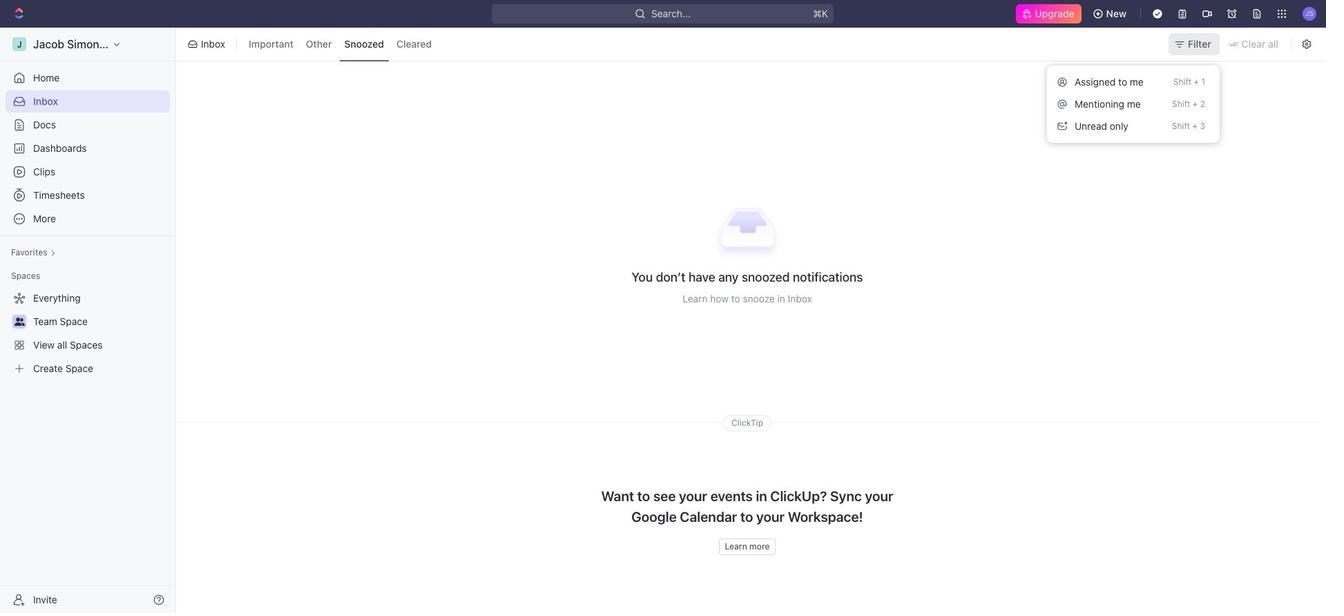 Task type: locate. For each thing, give the bounding box(es) containing it.
tree inside the sidebar navigation
[[6, 287, 170, 380]]

tree
[[6, 287, 170, 380]]

sidebar navigation
[[0, 28, 176, 613]]

tab list
[[241, 25, 439, 64]]



Task type: vqa. For each thing, say whether or not it's contained in the screenshot.
tab list
yes



